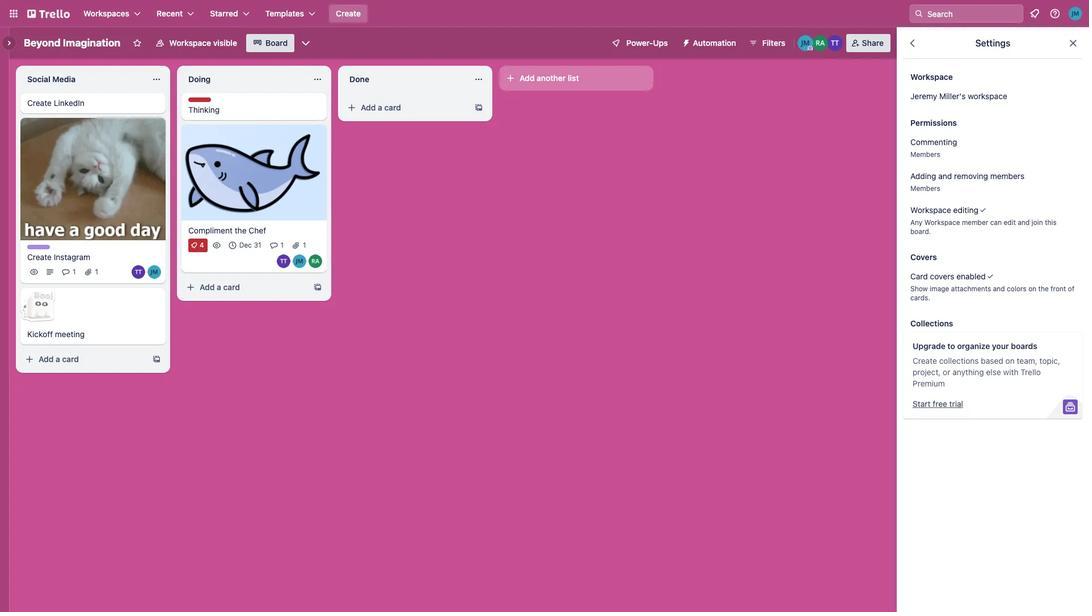 Task type: vqa. For each thing, say whether or not it's contained in the screenshot.
Remote Employees
no



Task type: describe. For each thing, give the bounding box(es) containing it.
beyond imagination
[[24, 37, 120, 49]]

premium
[[913, 379, 945, 389]]

a for doing
[[217, 282, 221, 292]]

create from template… image for social media
[[152, 355, 161, 364]]

enabled
[[957, 272, 986, 281]]

a for done
[[378, 103, 382, 112]]

search image
[[914, 9, 924, 18]]

adding and removing members members
[[910, 171, 1025, 193]]

thinking link
[[188, 104, 320, 116]]

list
[[568, 73, 579, 83]]

1 down create instagram link
[[95, 268, 98, 276]]

Board name text field
[[18, 34, 126, 52]]

create from template… image for done
[[474, 103, 483, 112]]

removing
[[954, 171, 988, 181]]

create for create instagram
[[27, 253, 52, 262]]

any
[[910, 218, 923, 227]]

a for social media
[[56, 355, 60, 364]]

create linkedin link
[[27, 98, 159, 109]]

starred
[[210, 9, 238, 18]]

media
[[52, 74, 76, 84]]

collections
[[910, 319, 953, 328]]

covers
[[930, 272, 954, 281]]

dec 31
[[239, 241, 261, 249]]

the inside compliment the chef "link"
[[235, 226, 247, 235]]

of
[[1068, 285, 1075, 293]]

beyond
[[24, 37, 61, 49]]

create instagram link
[[27, 252, 159, 263]]

add a card button for done
[[343, 99, 470, 117]]

image
[[930, 285, 949, 293]]

dec
[[239, 241, 252, 249]]

Search field
[[924, 5, 1023, 22]]

covers
[[910, 252, 937, 262]]

add a card button for doing
[[182, 278, 309, 297]]

and inside "show image attachments and colors on the front of cards."
[[993, 285, 1005, 293]]

0 vertical spatial jeremy miller (jeremymiller198) image
[[1069, 7, 1082, 20]]

share button
[[846, 34, 891, 52]]

workspace for workspace editing
[[910, 205, 951, 215]]

settings
[[975, 38, 1011, 48]]

create from template… image
[[313, 283, 322, 292]]

workspace for workspace visible
[[169, 38, 211, 48]]

members inside commenting members
[[910, 150, 940, 159]]

show
[[910, 285, 928, 293]]

add another list button
[[499, 66, 653, 91]]

board
[[266, 38, 288, 48]]

team,
[[1017, 356, 1037, 366]]

card covers enabled
[[910, 272, 986, 281]]

topic,
[[1040, 356, 1060, 366]]

compliment the chef link
[[188, 225, 320, 236]]

color: bold red, title: "thoughts" element
[[188, 98, 220, 106]]

card
[[910, 272, 928, 281]]

templates
[[265, 9, 304, 18]]

add for doing
[[200, 282, 215, 292]]

workspace inside any workspace member can edit and join this board.
[[925, 218, 960, 227]]

1 down instagram
[[73, 268, 76, 276]]

adding
[[910, 171, 936, 181]]

member
[[962, 218, 988, 227]]

workspace editing
[[910, 205, 979, 215]]

any workspace member can edit and join this board.
[[910, 218, 1057, 236]]

create for create
[[336, 9, 361, 18]]

kickoff meeting
[[27, 330, 85, 339]]

commenting members
[[910, 137, 957, 159]]

1 horizontal spatial jeremy miller (jeremymiller198) image
[[293, 255, 306, 268]]

compliment the chef
[[188, 226, 266, 235]]

organize
[[957, 341, 990, 351]]

create for create linkedin
[[27, 98, 52, 108]]

colors
[[1007, 285, 1027, 293]]

jeremy miller's workspace
[[910, 91, 1007, 101]]

automation button
[[677, 34, 743, 52]]

1 right 31
[[303, 241, 306, 249]]

thinking
[[188, 105, 220, 115]]

upgrade
[[913, 341, 946, 351]]

visible
[[213, 38, 237, 48]]

start free trial
[[913, 399, 963, 409]]

linkedin
[[54, 98, 84, 108]]

share
[[862, 38, 884, 48]]

start free trial button
[[913, 399, 963, 410]]

workspace for workspace
[[910, 72, 953, 82]]

with
[[1003, 368, 1019, 377]]

Dec 31 checkbox
[[226, 239, 265, 252]]

members inside adding and removing members members
[[910, 184, 940, 193]]

Social Media text field
[[20, 70, 145, 88]]

free
[[933, 399, 947, 409]]

editing
[[953, 205, 979, 215]]

attachments
[[951, 285, 991, 293]]

based
[[981, 356, 1003, 366]]

collections
[[939, 356, 979, 366]]

filters button
[[745, 34, 789, 52]]

templates button
[[259, 5, 322, 23]]

filters
[[762, 38, 785, 48]]

workspace visible
[[169, 38, 237, 48]]

add a card button for social media
[[20, 351, 147, 369]]

back to home image
[[27, 5, 70, 23]]



Task type: locate. For each thing, give the bounding box(es) containing it.
2 horizontal spatial add a card
[[361, 103, 401, 112]]

recent button
[[150, 5, 201, 23]]

31
[[254, 241, 261, 249]]

1 horizontal spatial create from template… image
[[474, 103, 483, 112]]

1 horizontal spatial the
[[1038, 285, 1049, 293]]

add a card button down the kickoff meeting link
[[20, 351, 147, 369]]

0 notifications image
[[1028, 7, 1042, 20]]

1 vertical spatial a
[[217, 282, 221, 292]]

1 horizontal spatial and
[[993, 285, 1005, 293]]

1 vertical spatial and
[[1018, 218, 1030, 227]]

create from template… image
[[474, 103, 483, 112], [152, 355, 161, 364]]

1 horizontal spatial jeremy miller (jeremymiller198) image
[[1069, 7, 1082, 20]]

social media
[[27, 74, 76, 84]]

terry turtle (terryturtle) image
[[827, 35, 843, 51], [132, 266, 145, 279]]

done
[[349, 74, 369, 84]]

create inside button
[[336, 9, 361, 18]]

workspace inside button
[[169, 38, 211, 48]]

jeremy miller's workspace link
[[904, 86, 1082, 107]]

workspace down workspace editing
[[925, 218, 960, 227]]

board link
[[246, 34, 295, 52]]

add
[[520, 73, 535, 83], [361, 103, 376, 112], [200, 282, 215, 292], [39, 355, 54, 364]]

primary element
[[0, 0, 1089, 27]]

the inside "show image attachments and colors on the front of cards."
[[1038, 285, 1049, 293]]

create button
[[329, 5, 368, 23]]

2 vertical spatial add a card button
[[20, 351, 147, 369]]

a
[[378, 103, 382, 112], [217, 282, 221, 292], [56, 355, 60, 364]]

power-ups
[[626, 38, 668, 48]]

add for social media
[[39, 355, 54, 364]]

1 vertical spatial add a card
[[200, 282, 240, 292]]

card down dec 31 option
[[223, 282, 240, 292]]

ruby anderson (rubyanderson7) image right filters
[[812, 35, 828, 51]]

2 vertical spatial add a card
[[39, 355, 79, 364]]

the left front
[[1038, 285, 1049, 293]]

members
[[990, 171, 1025, 181]]

card down done text field
[[384, 103, 401, 112]]

compliment
[[188, 226, 233, 235]]

1 horizontal spatial ruby anderson (rubyanderson7) image
[[812, 35, 828, 51]]

add a card down kickoff meeting
[[39, 355, 79, 364]]

workspace up the jeremy
[[910, 72, 953, 82]]

terry turtle (terryturtle) image down create instagram link
[[132, 266, 145, 279]]

add down '4'
[[200, 282, 215, 292]]

cards.
[[910, 294, 930, 302]]

terry turtle (terryturtle) image right this member is an admin of this board. image
[[827, 35, 843, 51]]

0 vertical spatial members
[[910, 150, 940, 159]]

create instagram
[[27, 253, 90, 262]]

1 vertical spatial add a card button
[[182, 278, 309, 297]]

members down the adding
[[910, 184, 940, 193]]

0 vertical spatial card
[[384, 103, 401, 112]]

0 vertical spatial add a card button
[[343, 99, 470, 117]]

starred button
[[203, 5, 256, 23]]

1 vertical spatial members
[[910, 184, 940, 193]]

card down meeting
[[62, 355, 79, 364]]

0 vertical spatial a
[[378, 103, 382, 112]]

1 vertical spatial create from template… image
[[152, 355, 161, 364]]

miller's
[[939, 91, 966, 101]]

chef
[[249, 226, 266, 235]]

and left colors
[[993, 285, 1005, 293]]

2 horizontal spatial a
[[378, 103, 382, 112]]

0 vertical spatial create from template… image
[[474, 103, 483, 112]]

1 members from the top
[[910, 150, 940, 159]]

add a card down '4'
[[200, 282, 240, 292]]

1 vertical spatial the
[[1038, 285, 1049, 293]]

and
[[938, 171, 952, 181], [1018, 218, 1030, 227], [993, 285, 1005, 293]]

0 horizontal spatial terry turtle (terryturtle) image
[[132, 266, 145, 279]]

card for done
[[384, 103, 401, 112]]

0 vertical spatial and
[[938, 171, 952, 181]]

0 vertical spatial the
[[235, 226, 247, 235]]

0 vertical spatial terry turtle (terryturtle) image
[[827, 35, 843, 51]]

on up with
[[1006, 356, 1015, 366]]

start
[[913, 399, 931, 409]]

1
[[281, 241, 284, 249], [303, 241, 306, 249], [73, 268, 76, 276], [95, 268, 98, 276]]

recent
[[157, 9, 183, 18]]

card for doing
[[223, 282, 240, 292]]

1 vertical spatial on
[[1006, 356, 1015, 366]]

4
[[200, 241, 204, 249]]

create linkedin
[[27, 98, 84, 108]]

your
[[992, 341, 1009, 351]]

members
[[910, 150, 940, 159], [910, 184, 940, 193]]

add left another
[[520, 73, 535, 83]]

1 horizontal spatial add a card
[[200, 282, 240, 292]]

workspaces button
[[77, 5, 148, 23]]

0 horizontal spatial add a card
[[39, 355, 79, 364]]

to
[[948, 341, 955, 351]]

on
[[1029, 285, 1037, 293], [1006, 356, 1015, 366]]

open information menu image
[[1049, 8, 1061, 19]]

create
[[336, 9, 361, 18], [27, 98, 52, 108], [27, 253, 52, 262], [913, 356, 937, 366]]

2 horizontal spatial card
[[384, 103, 401, 112]]

add a card button down dec 31 option
[[182, 278, 309, 297]]

add down "done"
[[361, 103, 376, 112]]

else
[[986, 368, 1001, 377]]

boards
[[1011, 341, 1037, 351]]

1 vertical spatial ruby anderson (rubyanderson7) image
[[309, 255, 322, 268]]

0 horizontal spatial card
[[62, 355, 79, 364]]

and inside adding and removing members members
[[938, 171, 952, 181]]

0 horizontal spatial on
[[1006, 356, 1015, 366]]

0 horizontal spatial create from template… image
[[152, 355, 161, 364]]

front
[[1051, 285, 1066, 293]]

show image attachments and colors on the front of cards.
[[910, 285, 1075, 302]]

thoughts thinking
[[188, 98, 220, 115]]

1 vertical spatial card
[[223, 282, 240, 292]]

imagination
[[63, 37, 120, 49]]

0 vertical spatial ruby anderson (rubyanderson7) image
[[812, 35, 828, 51]]

2 horizontal spatial add a card button
[[343, 99, 470, 117]]

customize views image
[[300, 37, 312, 49]]

add another list
[[520, 73, 579, 83]]

trial
[[949, 399, 963, 409]]

0 vertical spatial on
[[1029, 285, 1037, 293]]

0 horizontal spatial a
[[56, 355, 60, 364]]

the
[[235, 226, 247, 235], [1038, 285, 1049, 293]]

add for done
[[361, 103, 376, 112]]

anything
[[953, 368, 984, 377]]

workspace
[[169, 38, 211, 48], [910, 72, 953, 82], [910, 205, 951, 215], [925, 218, 960, 227]]

0 vertical spatial add a card
[[361, 103, 401, 112]]

and inside any workspace member can edit and join this board.
[[1018, 218, 1030, 227]]

social
[[27, 74, 50, 84]]

add a card down "done"
[[361, 103, 401, 112]]

kickoff
[[27, 330, 53, 339]]

Doing text field
[[182, 70, 306, 88]]

join
[[1032, 218, 1043, 227]]

and right the adding
[[938, 171, 952, 181]]

power-
[[626, 38, 653, 48]]

jeremy miller (jeremymiller198) image right open information menu icon
[[1069, 7, 1082, 20]]

2 vertical spatial card
[[62, 355, 79, 364]]

the up dec
[[235, 226, 247, 235]]

1 vertical spatial terry turtle (terryturtle) image
[[132, 266, 145, 279]]

commenting
[[910, 137, 957, 147]]

or
[[943, 368, 950, 377]]

ruby anderson (rubyanderson7) image
[[812, 35, 828, 51], [309, 255, 322, 268]]

and left join
[[1018, 218, 1030, 227]]

jeremy miller (jeremymiller198) image
[[1069, 7, 1082, 20], [797, 35, 813, 51]]

2 vertical spatial a
[[56, 355, 60, 364]]

this member is an admin of this board. image
[[808, 46, 813, 51]]

card for social media
[[62, 355, 79, 364]]

trello
[[1021, 368, 1041, 377]]

2 members from the top
[[910, 184, 940, 193]]

board.
[[910, 227, 931, 236]]

add a card button down done text field
[[343, 99, 470, 117]]

ups
[[653, 38, 668, 48]]

1 up terry turtle (terryturtle) image
[[281, 241, 284, 249]]

0 horizontal spatial add a card button
[[20, 351, 147, 369]]

this
[[1045, 218, 1057, 227]]

0 horizontal spatial and
[[938, 171, 952, 181]]

add down kickoff
[[39, 355, 54, 364]]

create inside the upgrade to organize your boards create collections based on team, topic, project, or anything else with trello premium
[[913, 356, 937, 366]]

0 horizontal spatial jeremy miller (jeremymiller198) image
[[147, 266, 161, 279]]

star or unstar board image
[[133, 39, 142, 48]]

workspaces
[[83, 9, 129, 18]]

workspace up any
[[910, 205, 951, 215]]

add a card for doing
[[200, 282, 240, 292]]

card
[[384, 103, 401, 112], [223, 282, 240, 292], [62, 355, 79, 364]]

jeremy miller (jeremymiller198) image right filters
[[797, 35, 813, 51]]

automation
[[693, 38, 736, 48]]

add a card for social media
[[39, 355, 79, 364]]

0 horizontal spatial the
[[235, 226, 247, 235]]

workspace down recent dropdown button
[[169, 38, 211, 48]]

0 horizontal spatial jeremy miller (jeremymiller198) image
[[797, 35, 813, 51]]

can
[[990, 218, 1002, 227]]

1 horizontal spatial a
[[217, 282, 221, 292]]

on inside "show image attachments and colors on the front of cards."
[[1029, 285, 1037, 293]]

1 horizontal spatial on
[[1029, 285, 1037, 293]]

add a card
[[361, 103, 401, 112], [200, 282, 240, 292], [39, 355, 79, 364]]

thoughts
[[188, 98, 220, 106]]

add a card for done
[[361, 103, 401, 112]]

on inside the upgrade to organize your boards create collections based on team, topic, project, or anything else with trello premium
[[1006, 356, 1015, 366]]

jeremy miller (jeremymiller198) image
[[293, 255, 306, 268], [147, 266, 161, 279]]

doing
[[188, 74, 211, 84]]

color: purple, title: none image
[[27, 245, 50, 250]]

1 vertical spatial jeremy miller (jeremymiller198) image
[[797, 35, 813, 51]]

terry turtle (terryturtle) image
[[277, 255, 290, 268]]

instagram
[[54, 253, 90, 262]]

0 horizontal spatial ruby anderson (rubyanderson7) image
[[309, 255, 322, 268]]

members down commenting
[[910, 150, 940, 159]]

ruby anderson (rubyanderson7) image up create from template… icon
[[309, 255, 322, 268]]

1 horizontal spatial add a card button
[[182, 278, 309, 297]]

workspace
[[968, 91, 1007, 101]]

workspace visible button
[[149, 34, 244, 52]]

pete ghost image
[[20, 288, 56, 325]]

Done text field
[[343, 70, 467, 88]]

1 horizontal spatial terry turtle (terryturtle) image
[[827, 35, 843, 51]]

sm image
[[677, 34, 693, 50]]

permissions
[[910, 118, 957, 128]]

another
[[537, 73, 566, 83]]

on right colors
[[1029, 285, 1037, 293]]

1 horizontal spatial card
[[223, 282, 240, 292]]

2 vertical spatial and
[[993, 285, 1005, 293]]

2 horizontal spatial and
[[1018, 218, 1030, 227]]

kickoff meeting link
[[27, 329, 159, 341]]



